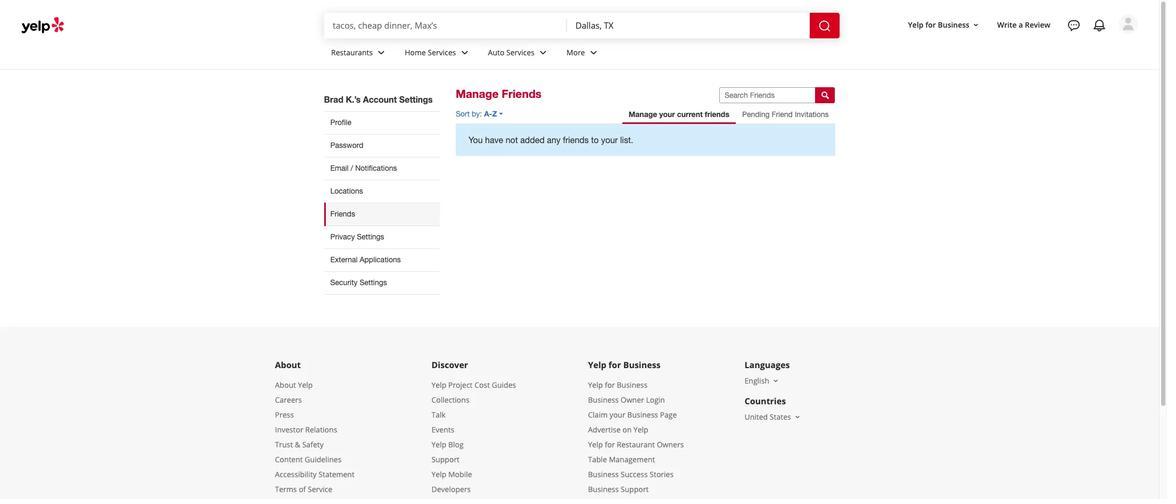 Task type: vqa. For each thing, say whether or not it's contained in the screenshot.


Task type: describe. For each thing, give the bounding box(es) containing it.
added
[[521, 135, 545, 145]]

16 chevron down v2 image for yelp for business
[[972, 21, 981, 29]]

statement
[[319, 470, 355, 480]]

yelp for business button
[[904, 15, 985, 34]]

privacy
[[331, 233, 355, 241]]

pending
[[743, 110, 770, 119]]

a-
[[484, 109, 493, 118]]

profile
[[331, 118, 352, 127]]

privacy settings link
[[324, 226, 440, 249]]

privacy settings
[[331, 233, 384, 241]]

talk link
[[432, 410, 446, 420]]

security settings link
[[324, 272, 440, 295]]

united states
[[745, 412, 792, 422]]

project
[[449, 380, 473, 390]]

16 chevron down v2 image
[[772, 377, 780, 386]]

about yelp link
[[275, 380, 313, 390]]

0 horizontal spatial friends
[[331, 210, 355, 218]]

email / notifications
[[331, 164, 397, 173]]

events link
[[432, 425, 455, 435]]

your for you have not added any friends to your list.
[[601, 135, 618, 145]]

yelp for restaurant owners link
[[588, 440, 684, 450]]

yelp inside about yelp careers press investor relations trust & safety content guidelines accessibility statement terms of service
[[298, 380, 313, 390]]

careers
[[275, 395, 302, 405]]

services for home services
[[428, 47, 456, 57]]

Near text field
[[576, 20, 802, 31]]

advertise
[[588, 425, 621, 435]]

content
[[275, 455, 303, 465]]

restaurants
[[331, 47, 373, 57]]

support inside yelp project cost guides collections talk events yelp blog support yelp mobile developers
[[432, 455, 460, 465]]

review
[[1026, 20, 1051, 30]]

user actions element
[[900, 13, 1153, 79]]

notifications image
[[1094, 19, 1107, 32]]

yelp project cost guides collections talk events yelp blog support yelp mobile developers
[[432, 380, 516, 495]]

search image
[[819, 19, 832, 32]]

business inside yelp for business button
[[938, 20, 970, 30]]

relations
[[305, 425, 337, 435]]

yelp inside button
[[909, 20, 924, 30]]

Search Friends text field
[[720, 87, 816, 103]]

trust
[[275, 440, 293, 450]]

pending friend invitations
[[743, 110, 829, 119]]

applications
[[360, 256, 401, 264]]

z
[[493, 109, 497, 118]]

mobile
[[449, 470, 472, 480]]

about for about
[[275, 360, 301, 371]]

auto services
[[488, 47, 535, 57]]

1 vertical spatial yelp for business
[[588, 360, 661, 371]]

password
[[331, 141, 364, 150]]

cost
[[475, 380, 490, 390]]

24 chevron down v2 image for more
[[587, 46, 600, 59]]

business success stories link
[[588, 470, 674, 480]]

blog
[[449, 440, 464, 450]]

claim your business page link
[[588, 410, 677, 420]]

claim
[[588, 410, 608, 420]]

manage your current friends tab list
[[623, 105, 836, 124]]

table
[[588, 455, 607, 465]]

management
[[609, 455, 655, 465]]

investor
[[275, 425, 303, 435]]

success
[[621, 470, 648, 480]]

discover
[[432, 360, 468, 371]]

page
[[660, 410, 677, 420]]

security
[[331, 279, 358, 287]]

24 chevron down v2 image for auto services
[[537, 46, 550, 59]]

your for yelp for business business owner login claim your business page advertise on yelp yelp for restaurant owners table management business success stories business support
[[610, 410, 626, 420]]

home services
[[405, 47, 456, 57]]

any
[[547, 135, 561, 145]]

0 vertical spatial settings
[[399, 94, 433, 104]]

login
[[646, 395, 665, 405]]

locations link
[[324, 180, 440, 203]]

yelp mobile link
[[432, 470, 472, 480]]

table management link
[[588, 455, 655, 465]]

you have not added any friends to your list.
[[469, 135, 634, 145]]

email / notifications link
[[324, 157, 440, 180]]

owner
[[621, 395, 645, 405]]

english button
[[745, 376, 780, 386]]

not
[[506, 135, 518, 145]]

sort by: a-z
[[456, 109, 497, 118]]

email
[[331, 164, 349, 173]]

of
[[299, 485, 306, 495]]

write
[[998, 20, 1017, 30]]

manage friends
[[456, 87, 542, 101]]

restaurants link
[[323, 38, 396, 69]]

guides
[[492, 380, 516, 390]]

none field near
[[576, 20, 802, 31]]

united
[[745, 412, 768, 422]]

business owner login link
[[588, 395, 665, 405]]

to
[[592, 135, 599, 145]]

1 vertical spatial friends
[[563, 135, 589, 145]]

0 vertical spatial friends
[[502, 87, 542, 101]]

business support link
[[588, 485, 649, 495]]



Task type: locate. For each thing, give the bounding box(es) containing it.
1 horizontal spatial friends
[[502, 87, 542, 101]]

your
[[660, 110, 675, 119], [601, 135, 618, 145], [610, 410, 626, 420]]

1 about from the top
[[275, 360, 301, 371]]

&
[[295, 440, 300, 450]]

friends
[[705, 110, 730, 119], [563, 135, 589, 145]]

0 horizontal spatial 16 chevron down v2 image
[[794, 413, 802, 422]]

home
[[405, 47, 426, 57]]

settings up 'external applications'
[[357, 233, 384, 241]]

password link
[[324, 134, 440, 157]]

brad k. image
[[1119, 14, 1138, 34]]

settings
[[399, 94, 433, 104], [357, 233, 384, 241], [360, 279, 387, 287]]

careers link
[[275, 395, 302, 405]]

0 vertical spatial friends
[[705, 110, 730, 119]]

about up about yelp link
[[275, 360, 301, 371]]

external applications link
[[324, 249, 440, 272]]

Find text field
[[333, 20, 559, 31]]

manage your current friends
[[629, 110, 730, 119]]

support link
[[432, 455, 460, 465]]

0 vertical spatial manage
[[456, 87, 499, 101]]

restaurant
[[617, 440, 655, 450]]

0 horizontal spatial services
[[428, 47, 456, 57]]

0 vertical spatial yelp for business
[[909, 20, 970, 30]]

current
[[677, 110, 703, 119]]

home services link
[[396, 38, 480, 69]]

your inside yelp for business business owner login claim your business page advertise on yelp yelp for restaurant owners table management business success stories business support
[[610, 410, 626, 420]]

friend
[[772, 110, 793, 119]]

1 horizontal spatial manage
[[629, 110, 658, 119]]

1 horizontal spatial none field
[[576, 20, 802, 31]]

2 about from the top
[[275, 380, 296, 390]]

2 vertical spatial settings
[[360, 279, 387, 287]]

24 chevron down v2 image inside restaurants link
[[375, 46, 388, 59]]

collections link
[[432, 395, 470, 405]]

16 chevron down v2 image right states
[[794, 413, 802, 422]]

yelp for business business owner login claim your business page advertise on yelp yelp for restaurant owners table management business success stories business support
[[588, 380, 684, 495]]

services for auto services
[[507, 47, 535, 57]]

auto services link
[[480, 38, 558, 69]]

events
[[432, 425, 455, 435]]

None field
[[333, 20, 559, 31], [576, 20, 802, 31]]

service
[[308, 485, 333, 495]]

24 chevron down v2 image
[[458, 46, 471, 59]]

manage up the list.
[[629, 110, 658, 119]]

notifications
[[355, 164, 397, 173]]

you
[[469, 135, 483, 145]]

friends up "privacy" on the left top
[[331, 210, 355, 218]]

account
[[363, 94, 397, 104]]

english
[[745, 376, 770, 386]]

16 chevron down v2 image
[[972, 21, 981, 29], [794, 413, 802, 422]]

0 horizontal spatial 24 chevron down v2 image
[[375, 46, 388, 59]]

terms
[[275, 485, 297, 495]]

2 horizontal spatial 24 chevron down v2 image
[[587, 46, 600, 59]]

about for about yelp careers press investor relations trust & safety content guidelines accessibility statement terms of service
[[275, 380, 296, 390]]

2 24 chevron down v2 image from the left
[[537, 46, 550, 59]]

none field find
[[333, 20, 559, 31]]

24 chevron down v2 image for restaurants
[[375, 46, 388, 59]]

16 chevron down v2 image left write
[[972, 21, 981, 29]]

1 services from the left
[[428, 47, 456, 57]]

for
[[926, 20, 937, 30], [609, 360, 621, 371], [605, 380, 615, 390], [605, 440, 615, 450]]

united states button
[[745, 412, 802, 422]]

for inside yelp for business button
[[926, 20, 937, 30]]

0 vertical spatial your
[[660, 110, 675, 119]]

auto
[[488, 47, 505, 57]]

by:
[[472, 110, 482, 118]]

services left 24 chevron down v2 icon
[[428, 47, 456, 57]]

yelp for business inside yelp for business button
[[909, 20, 970, 30]]

friends right current
[[705, 110, 730, 119]]

profile link
[[324, 111, 440, 134]]

manage for manage friends
[[456, 87, 499, 101]]

None search field
[[324, 13, 842, 38]]

0 horizontal spatial none field
[[333, 20, 559, 31]]

brad k.'s account settings
[[324, 94, 433, 104]]

3 24 chevron down v2 image from the left
[[587, 46, 600, 59]]

friends left to
[[563, 135, 589, 145]]

sort
[[456, 110, 470, 118]]

yelp for business link
[[588, 380, 648, 390]]

accessibility statement link
[[275, 470, 355, 480]]

messages image
[[1068, 19, 1081, 32]]

your right to
[[601, 135, 618, 145]]

accessibility
[[275, 470, 317, 480]]

2 vertical spatial your
[[610, 410, 626, 420]]

trust & safety link
[[275, 440, 324, 450]]

24 chevron down v2 image
[[375, 46, 388, 59], [537, 46, 550, 59], [587, 46, 600, 59]]

2 services from the left
[[507, 47, 535, 57]]

1 vertical spatial support
[[621, 485, 649, 495]]

about up careers at the left of page
[[275, 380, 296, 390]]

more link
[[558, 38, 609, 69]]

manage for manage your current friends
[[629, 110, 658, 119]]

owners
[[657, 440, 684, 450]]

about yelp careers press investor relations trust & safety content guidelines accessibility statement terms of service
[[275, 380, 355, 495]]

manage inside tab list
[[629, 110, 658, 119]]

1 vertical spatial settings
[[357, 233, 384, 241]]

none field up home services link
[[333, 20, 559, 31]]

24 chevron down v2 image right auto services
[[537, 46, 550, 59]]

friends link
[[324, 203, 440, 226]]

countries
[[745, 396, 786, 407]]

your up advertise on yelp link at bottom right
[[610, 410, 626, 420]]

24 chevron down v2 image right restaurants
[[375, 46, 388, 59]]

invitations
[[795, 110, 829, 119]]

24 chevron down v2 image right the more
[[587, 46, 600, 59]]

0 vertical spatial 16 chevron down v2 image
[[972, 21, 981, 29]]

write a review
[[998, 20, 1051, 30]]

manage your current friends link
[[623, 105, 736, 124]]

0 horizontal spatial friends
[[563, 135, 589, 145]]

manage up sort by: a-z
[[456, 87, 499, 101]]

0 vertical spatial about
[[275, 360, 301, 371]]

0 vertical spatial support
[[432, 455, 460, 465]]

1 horizontal spatial 16 chevron down v2 image
[[972, 21, 981, 29]]

list.
[[621, 135, 634, 145]]

business categories element
[[323, 38, 1138, 69]]

1 24 chevron down v2 image from the left
[[375, 46, 388, 59]]

0 horizontal spatial support
[[432, 455, 460, 465]]

none field up business categories element on the top of the page
[[576, 20, 802, 31]]

16 chevron down v2 image for united states
[[794, 413, 802, 422]]

support inside yelp for business business owner login claim your business page advertise on yelp yelp for restaurant owners table management business success stories business support
[[621, 485, 649, 495]]

1 vertical spatial friends
[[331, 210, 355, 218]]

developers
[[432, 485, 471, 495]]

1 horizontal spatial services
[[507, 47, 535, 57]]

about inside about yelp careers press investor relations trust & safety content guidelines accessibility statement terms of service
[[275, 380, 296, 390]]

0 horizontal spatial manage
[[456, 87, 499, 101]]

settings down applications
[[360, 279, 387, 287]]

your left current
[[660, 110, 675, 119]]

yelp blog link
[[432, 440, 464, 450]]

24 chevron down v2 image inside more link
[[587, 46, 600, 59]]

1 vertical spatial about
[[275, 380, 296, 390]]

16 chevron down v2 image inside united states dropdown button
[[794, 413, 802, 422]]

security settings
[[331, 279, 387, 287]]

locations
[[331, 187, 363, 195]]

brad
[[324, 94, 344, 104]]

24 chevron down v2 image inside auto services link
[[537, 46, 550, 59]]

your inside tab list
[[660, 110, 675, 119]]

stories
[[650, 470, 674, 480]]

1 horizontal spatial yelp for business
[[909, 20, 970, 30]]

write a review link
[[994, 15, 1055, 34]]

1 vertical spatial manage
[[629, 110, 658, 119]]

support
[[432, 455, 460, 465], [621, 485, 649, 495]]

1 none field from the left
[[333, 20, 559, 31]]

about
[[275, 360, 301, 371], [275, 380, 296, 390]]

1 vertical spatial 16 chevron down v2 image
[[794, 413, 802, 422]]

settings for privacy settings
[[357, 233, 384, 241]]

external applications
[[331, 256, 401, 264]]

0 horizontal spatial yelp for business
[[588, 360, 661, 371]]

support down success
[[621, 485, 649, 495]]

1 vertical spatial your
[[601, 135, 618, 145]]

content guidelines link
[[275, 455, 342, 465]]

services right the auto
[[507, 47, 535, 57]]

more
[[567, 47, 585, 57]]

developers link
[[432, 485, 471, 495]]

/
[[351, 164, 353, 173]]

on
[[623, 425, 632, 435]]

press link
[[275, 410, 294, 420]]

1 horizontal spatial 24 chevron down v2 image
[[537, 46, 550, 59]]

yelp project cost guides link
[[432, 380, 516, 390]]

2 none field from the left
[[576, 20, 802, 31]]

pending friend invitations link
[[736, 105, 836, 124]]

1 horizontal spatial support
[[621, 485, 649, 495]]

1 horizontal spatial friends
[[705, 110, 730, 119]]

friends down auto services link
[[502, 87, 542, 101]]

settings right the account
[[399, 94, 433, 104]]

investor relations link
[[275, 425, 337, 435]]

a
[[1019, 20, 1024, 30]]

manage
[[456, 87, 499, 101], [629, 110, 658, 119]]

16 chevron down v2 image inside yelp for business button
[[972, 21, 981, 29]]

collections
[[432, 395, 470, 405]]

support down yelp blog link
[[432, 455, 460, 465]]

terms of service link
[[275, 485, 333, 495]]

friends inside the manage your current friends link
[[705, 110, 730, 119]]

safety
[[302, 440, 324, 450]]

states
[[770, 412, 792, 422]]

have
[[485, 135, 504, 145]]

guidelines
[[305, 455, 342, 465]]

settings for security settings
[[360, 279, 387, 287]]



